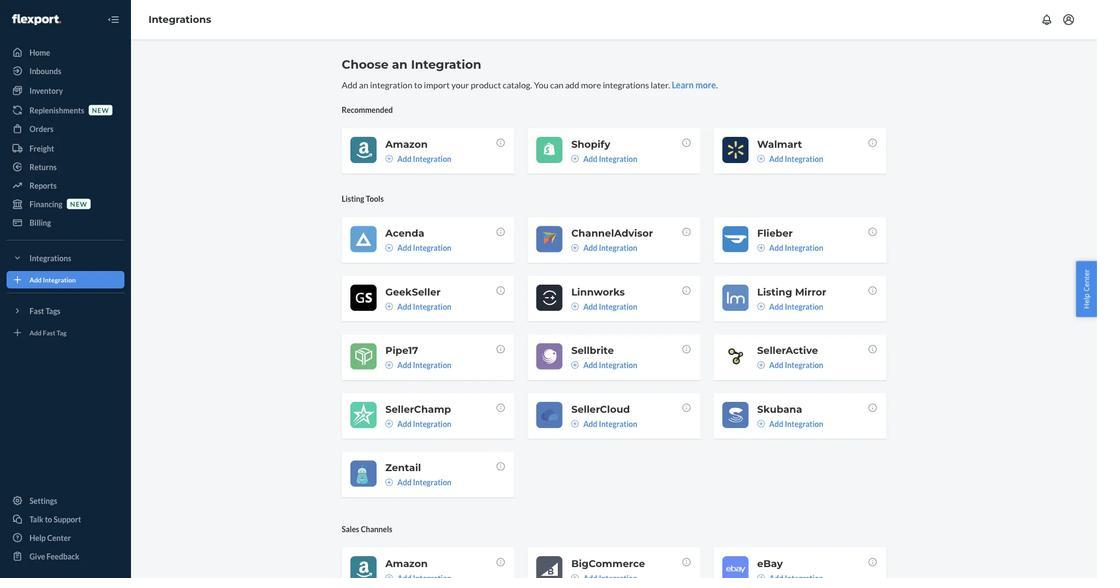Task type: locate. For each thing, give the bounding box(es) containing it.
plus circle image for acenda
[[385, 244, 393, 252]]

add integration link for pipe17
[[385, 360, 452, 371]]

integrations link
[[149, 13, 211, 25]]

0 horizontal spatial integrations
[[29, 254, 71, 263]]

integrations
[[603, 79, 649, 90]]

integrations
[[149, 13, 211, 25], [29, 254, 71, 263]]

integration
[[411, 57, 482, 72], [413, 154, 452, 163], [599, 154, 638, 163], [785, 154, 824, 163], [413, 243, 452, 253], [599, 243, 638, 253], [785, 243, 824, 253], [43, 276, 76, 284], [413, 302, 452, 311], [599, 302, 638, 311], [785, 302, 824, 311], [413, 361, 452, 370], [599, 361, 638, 370], [785, 361, 824, 370], [413, 420, 452, 429], [599, 420, 638, 429], [785, 420, 824, 429], [413, 478, 452, 487]]

plus circle image for amazon
[[385, 575, 393, 579]]

plus circle image down the zentail
[[385, 479, 393, 487]]

add integration link for listing mirror
[[757, 301, 824, 312]]

0 vertical spatial help center
[[1082, 270, 1092, 309]]

plus circle image down sellercloud
[[571, 420, 579, 428]]

an for add
[[359, 79, 368, 90]]

to left import
[[414, 79, 422, 90]]

more
[[581, 79, 601, 90], [696, 79, 716, 90]]

0 vertical spatial center
[[1082, 270, 1092, 292]]

add integration link for flieber
[[757, 243, 824, 254]]

plus circle image down the sellbrite
[[571, 362, 579, 369]]

plus circle image down the listing mirror
[[757, 303, 765, 311]]

add fast tag link
[[7, 324, 124, 342]]

add integration for geekseller
[[397, 302, 452, 311]]

mirror
[[795, 286, 827, 298]]

financing
[[29, 200, 63, 209]]

plus circle image for zentail
[[385, 479, 393, 487]]

plus circle image down flieber
[[757, 244, 765, 252]]

integration for amazon
[[413, 154, 452, 163]]

walmart
[[757, 138, 802, 150]]

integration for sellbrite
[[599, 361, 638, 370]]

amazon
[[385, 138, 428, 150], [385, 558, 428, 570]]

0 horizontal spatial listing
[[342, 194, 364, 204]]

inventory link
[[7, 82, 124, 99]]

0 horizontal spatial an
[[359, 79, 368, 90]]

plus circle image down sellerchamp
[[385, 420, 393, 428]]

talk to support button
[[7, 511, 124, 529]]

plus circle image down walmart
[[757, 155, 765, 163]]

returns link
[[7, 158, 124, 176]]

amazon for bigcommerce
[[385, 558, 428, 570]]

integration for sellerchamp
[[413, 420, 452, 429]]

plus circle image down the ebay
[[757, 575, 765, 579]]

1 horizontal spatial more
[[696, 79, 716, 90]]

inventory
[[29, 86, 63, 95]]

add integration link for sellercloud
[[571, 419, 638, 430]]

give feedback button
[[7, 548, 124, 566]]

1 vertical spatial an
[[359, 79, 368, 90]]

fast left tag
[[43, 329, 55, 337]]

center
[[1082, 270, 1092, 292], [47, 534, 71, 543]]

add integration for sellercloud
[[583, 420, 638, 429]]

reports link
[[7, 177, 124, 194]]

listing for listing mirror
[[757, 286, 793, 298]]

new down reports link
[[70, 200, 87, 208]]

1 horizontal spatial integrations
[[149, 13, 211, 25]]

plus circle image for channeladvisor
[[571, 244, 579, 252]]

0 horizontal spatial help center
[[29, 534, 71, 543]]

add integration for skubana
[[769, 420, 824, 429]]

plus circle image down recommended
[[385, 155, 393, 163]]

inbounds
[[29, 66, 61, 76]]

add for linnworks
[[583, 302, 598, 311]]

more right add
[[581, 79, 601, 90]]

sellbrite
[[571, 345, 614, 357]]

new
[[92, 106, 109, 114], [70, 200, 87, 208]]

sellerchamp
[[385, 403, 451, 415]]

plus circle image for linnworks
[[571, 303, 579, 311]]

sales channels
[[342, 525, 393, 534]]

plus circle image for sellbrite
[[571, 362, 579, 369]]

plus circle image down channeladvisor
[[571, 244, 579, 252]]

later.
[[651, 79, 670, 90]]

0 vertical spatial to
[[414, 79, 422, 90]]

pipe17
[[385, 345, 418, 357]]

add integration link for selleractive
[[757, 360, 824, 371]]

new up orders link
[[92, 106, 109, 114]]

plus circle image down "acenda"
[[385, 244, 393, 252]]

add for walmart
[[769, 154, 784, 163]]

plus circle image down selleractive
[[757, 362, 765, 369]]

1 vertical spatial new
[[70, 200, 87, 208]]

to
[[414, 79, 422, 90], [45, 515, 52, 524]]

listing tools
[[342, 194, 384, 204]]

plus circle image
[[571, 155, 579, 163], [757, 155, 765, 163], [757, 244, 765, 252], [385, 303, 393, 311], [571, 303, 579, 311], [571, 362, 579, 369], [757, 362, 765, 369], [571, 420, 579, 428], [757, 420, 765, 428], [385, 575, 393, 579], [757, 575, 765, 579]]

1 horizontal spatial to
[[414, 79, 422, 90]]

1 vertical spatial listing
[[757, 286, 793, 298]]

add integration for sellerchamp
[[397, 420, 452, 429]]

0 horizontal spatial more
[[581, 79, 601, 90]]

0 horizontal spatial to
[[45, 515, 52, 524]]

more right learn
[[696, 79, 716, 90]]

plus circle image down shopify
[[571, 155, 579, 163]]

1 horizontal spatial listing
[[757, 286, 793, 298]]

flexport logo image
[[12, 14, 61, 25]]

add for channeladvisor
[[583, 243, 598, 253]]

skubana
[[757, 403, 802, 415]]

1 vertical spatial help center
[[29, 534, 71, 543]]

1 horizontal spatial an
[[392, 57, 408, 72]]

to right talk
[[45, 515, 52, 524]]

add integration for shopify
[[583, 154, 638, 163]]

1 horizontal spatial help
[[1082, 294, 1092, 309]]

add integration for pipe17
[[397, 361, 452, 370]]

listing left mirror
[[757, 286, 793, 298]]

help inside button
[[1082, 294, 1092, 309]]

plus circle image
[[385, 155, 393, 163], [385, 244, 393, 252], [571, 244, 579, 252], [757, 303, 765, 311], [385, 362, 393, 369], [385, 420, 393, 428], [385, 479, 393, 487], [571, 575, 579, 579]]

plus circle image down pipe17
[[385, 362, 393, 369]]

fast
[[29, 307, 44, 316], [43, 329, 55, 337]]

plus circle image down the linnworks
[[571, 303, 579, 311]]

0 vertical spatial listing
[[342, 194, 364, 204]]

channeladvisor
[[571, 227, 653, 239]]

inbounds link
[[7, 62, 124, 80]]

sales
[[342, 525, 359, 534]]

2 more from the left
[[696, 79, 716, 90]]

1 vertical spatial amazon
[[385, 558, 428, 570]]

add integration link for amazon
[[385, 153, 452, 164]]

0 horizontal spatial help
[[29, 534, 46, 543]]

plus circle image for shopify
[[571, 155, 579, 163]]

1 amazon from the top
[[385, 138, 428, 150]]

learn
[[672, 79, 694, 90]]

integration for geekseller
[[413, 302, 452, 311]]

add for listing mirror
[[769, 302, 784, 311]]

add integration
[[397, 154, 452, 163], [583, 154, 638, 163], [769, 154, 824, 163], [397, 243, 452, 253], [583, 243, 638, 253], [769, 243, 824, 253], [29, 276, 76, 284], [397, 302, 452, 311], [583, 302, 638, 311], [769, 302, 824, 311], [397, 361, 452, 370], [583, 361, 638, 370], [769, 361, 824, 370], [397, 420, 452, 429], [583, 420, 638, 429], [769, 420, 824, 429], [397, 478, 452, 487]]

0 vertical spatial new
[[92, 106, 109, 114]]

add integration link for skubana
[[757, 419, 824, 430]]

amazon down channels
[[385, 558, 428, 570]]

help
[[1082, 294, 1092, 309], [29, 534, 46, 543]]

to inside talk to support button
[[45, 515, 52, 524]]

integration for flieber
[[785, 243, 824, 253]]

0 vertical spatial amazon
[[385, 138, 428, 150]]

geekseller
[[385, 286, 441, 298]]

plus circle image for ebay
[[757, 575, 765, 579]]

integration for shopify
[[599, 154, 638, 163]]

1 horizontal spatial center
[[1082, 270, 1092, 292]]

plus circle image down skubana in the bottom of the page
[[757, 420, 765, 428]]

2 amazon from the top
[[385, 558, 428, 570]]

add
[[342, 79, 358, 90], [397, 154, 412, 163], [583, 154, 598, 163], [769, 154, 784, 163], [397, 243, 412, 253], [583, 243, 598, 253], [769, 243, 784, 253], [29, 276, 42, 284], [397, 302, 412, 311], [583, 302, 598, 311], [769, 302, 784, 311], [29, 329, 42, 337], [397, 361, 412, 370], [583, 361, 598, 370], [769, 361, 784, 370], [397, 420, 412, 429], [583, 420, 598, 429], [769, 420, 784, 429], [397, 478, 412, 487]]

plus circle image down channels
[[385, 575, 393, 579]]

an up integration
[[392, 57, 408, 72]]

an down the choose at the left of the page
[[359, 79, 368, 90]]

amazon down recommended
[[385, 138, 428, 150]]

1 more from the left
[[581, 79, 601, 90]]

0 vertical spatial an
[[392, 57, 408, 72]]

zentail
[[385, 462, 421, 474]]

listing
[[342, 194, 364, 204], [757, 286, 793, 298]]

fast left tags
[[29, 307, 44, 316]]

add fast tag
[[29, 329, 67, 337]]

0 vertical spatial fast
[[29, 307, 44, 316]]

add integration link for channeladvisor
[[571, 243, 638, 254]]

1 vertical spatial center
[[47, 534, 71, 543]]

help center
[[1082, 270, 1092, 309], [29, 534, 71, 543]]

1 vertical spatial to
[[45, 515, 52, 524]]

1 horizontal spatial new
[[92, 106, 109, 114]]

1 vertical spatial integrations
[[29, 254, 71, 263]]

plus circle image down bigcommerce in the right of the page
[[571, 575, 579, 579]]

plus circle image down geekseller
[[385, 303, 393, 311]]

product
[[471, 79, 501, 90]]

add integration link
[[385, 153, 452, 164], [571, 153, 638, 164], [757, 153, 824, 164], [385, 243, 452, 254], [571, 243, 638, 254], [757, 243, 824, 254], [7, 271, 124, 289], [385, 301, 452, 312], [571, 301, 638, 312], [757, 301, 824, 312], [385, 360, 452, 371], [571, 360, 638, 371], [757, 360, 824, 371], [385, 419, 452, 430], [571, 419, 638, 430], [757, 419, 824, 430], [385, 477, 452, 488]]

add for pipe17
[[397, 361, 412, 370]]

an
[[392, 57, 408, 72], [359, 79, 368, 90]]

plus circle image for walmart
[[757, 155, 765, 163]]

fast tags button
[[7, 302, 124, 320]]

add for skubana
[[769, 420, 784, 429]]

add integration for selleractive
[[769, 361, 824, 370]]

1 vertical spatial help
[[29, 534, 46, 543]]

0 vertical spatial help
[[1082, 294, 1092, 309]]

integration for channeladvisor
[[599, 243, 638, 253]]

0 horizontal spatial new
[[70, 200, 87, 208]]

listing left tools
[[342, 194, 364, 204]]

integration for acenda
[[413, 243, 452, 253]]

add integration for sellbrite
[[583, 361, 638, 370]]

1 horizontal spatial help center
[[1082, 270, 1092, 309]]

open account menu image
[[1063, 13, 1076, 26]]

help center link
[[7, 530, 124, 547]]

open notifications image
[[1041, 13, 1054, 26]]

plus circle image for sellerchamp
[[385, 420, 393, 428]]



Task type: describe. For each thing, give the bounding box(es) containing it.
plus circle image for flieber
[[757, 244, 765, 252]]

0 horizontal spatial center
[[47, 534, 71, 543]]

give feedback
[[29, 552, 79, 562]]

choose
[[342, 57, 389, 72]]

reports
[[29, 181, 57, 190]]

add integration for flieber
[[769, 243, 824, 253]]

integration for sellercloud
[[599, 420, 638, 429]]

add integration for channeladvisor
[[583, 243, 638, 253]]

plus circle image for listing mirror
[[757, 303, 765, 311]]

your
[[452, 79, 469, 90]]

shopify
[[571, 138, 611, 150]]

add integration for acenda
[[397, 243, 452, 253]]

an for choose
[[392, 57, 408, 72]]

bigcommerce
[[571, 558, 645, 570]]

plus circle image for amazon
[[385, 155, 393, 163]]

integration for linnworks
[[599, 302, 638, 311]]

home
[[29, 48, 50, 57]]

home link
[[7, 44, 124, 61]]

add for selleractive
[[769, 361, 784, 370]]

integrations inside dropdown button
[[29, 254, 71, 263]]

sellercloud
[[571, 403, 630, 415]]

billing
[[29, 218, 51, 227]]

linnworks
[[571, 286, 625, 298]]

channels
[[361, 525, 393, 534]]

feedback
[[47, 552, 79, 562]]

add integration link for linnworks
[[571, 301, 638, 312]]

returns
[[29, 162, 57, 172]]

add for zentail
[[397, 478, 412, 487]]

add integration link for acenda
[[385, 243, 452, 254]]

fast inside dropdown button
[[29, 307, 44, 316]]

orders link
[[7, 120, 124, 138]]

1 vertical spatial fast
[[43, 329, 55, 337]]

can
[[550, 79, 564, 90]]

center inside button
[[1082, 270, 1092, 292]]

add integration link for zentail
[[385, 477, 452, 488]]

listing mirror
[[757, 286, 827, 298]]

add integration link for sellbrite
[[571, 360, 638, 371]]

help center button
[[1076, 261, 1097, 317]]

choose an integration
[[342, 57, 482, 72]]

ebay
[[757, 558, 783, 570]]

plus circle image for selleractive
[[757, 362, 765, 369]]

add an integration to import your product catalog. you can add more integrations later. learn more .
[[342, 79, 718, 90]]

billing link
[[7, 214, 124, 232]]

integration for skubana
[[785, 420, 824, 429]]

catalog.
[[503, 79, 532, 90]]

add for sellbrite
[[583, 361, 598, 370]]

tools
[[366, 194, 384, 204]]

import
[[424, 79, 450, 90]]

add for flieber
[[769, 243, 784, 253]]

new for financing
[[70, 200, 87, 208]]

add for sellerchamp
[[397, 420, 412, 429]]

add
[[565, 79, 580, 90]]

integration for listing mirror
[[785, 302, 824, 311]]

freight
[[29, 144, 54, 153]]

learn more button
[[672, 79, 716, 91]]

add integration for linnworks
[[583, 302, 638, 311]]

replenishments
[[29, 106, 84, 115]]

add integration for listing mirror
[[769, 302, 824, 311]]

integration
[[370, 79, 413, 90]]

fast tags
[[29, 307, 60, 316]]

acenda
[[385, 227, 425, 239]]

you
[[534, 79, 549, 90]]

freight link
[[7, 140, 124, 157]]

support
[[54, 515, 81, 524]]

add integration link for shopify
[[571, 153, 638, 164]]

add for geekseller
[[397, 302, 412, 311]]

add integration link for walmart
[[757, 153, 824, 164]]

settings
[[29, 497, 57, 506]]

integration for selleractive
[[785, 361, 824, 370]]

add for acenda
[[397, 243, 412, 253]]

tag
[[57, 329, 67, 337]]

integration for walmart
[[785, 154, 824, 163]]

plus circle image for skubana
[[757, 420, 765, 428]]

talk to support
[[29, 515, 81, 524]]

tags
[[46, 307, 60, 316]]

add integration for walmart
[[769, 154, 824, 163]]

help center inside button
[[1082, 270, 1092, 309]]

0 vertical spatial integrations
[[149, 13, 211, 25]]

add for sellercloud
[[583, 420, 598, 429]]

close navigation image
[[107, 13, 120, 26]]

add integration for amazon
[[397, 154, 452, 163]]

plus circle image for pipe17
[[385, 362, 393, 369]]

integrations button
[[7, 250, 124, 267]]

new for replenishments
[[92, 106, 109, 114]]

add integration link for sellerchamp
[[385, 419, 452, 430]]

flieber
[[757, 227, 793, 239]]

amazon for shopify
[[385, 138, 428, 150]]

plus circle image for bigcommerce
[[571, 575, 579, 579]]

add integration for zentail
[[397, 478, 452, 487]]

give
[[29, 552, 45, 562]]

add for amazon
[[397, 154, 412, 163]]

plus circle image for geekseller
[[385, 303, 393, 311]]

recommended
[[342, 105, 393, 114]]

integration for zentail
[[413, 478, 452, 487]]

talk
[[29, 515, 43, 524]]

settings link
[[7, 492, 124, 510]]

.
[[716, 79, 718, 90]]

listing for listing tools
[[342, 194, 364, 204]]

plus circle image for sellercloud
[[571, 420, 579, 428]]

selleractive
[[757, 345, 818, 357]]

integration for pipe17
[[413, 361, 452, 370]]

add integration link for geekseller
[[385, 301, 452, 312]]

add for shopify
[[583, 154, 598, 163]]

orders
[[29, 124, 54, 133]]



Task type: vqa. For each thing, say whether or not it's contained in the screenshot.
2023.
no



